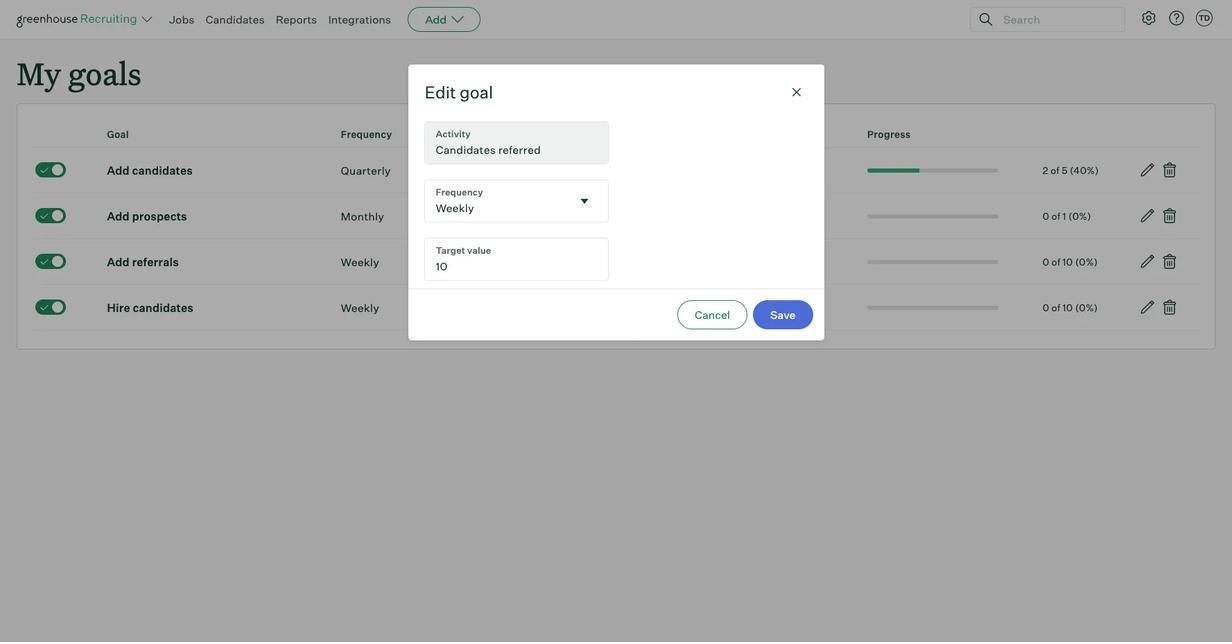 Task type: locate. For each thing, give the bounding box(es) containing it.
1 vertical spatial 23,
[[562, 301, 578, 315]]

october 23, 2023 - october 29, 2023
[[516, 255, 710, 269], [516, 301, 710, 315]]

none field toggle flyout
[[425, 180, 608, 222]]

1 edit goal icon image from the top
[[1139, 162, 1156, 178]]

0 vertical spatial weekly
[[341, 255, 379, 269]]

3 progress bar from the top
[[867, 260, 999, 264]]

cancel button
[[678, 300, 748, 329]]

edit goal icon image for add candidates
[[1139, 162, 1156, 178]]

3 remove goal icon image from the top
[[1162, 253, 1178, 270]]

2 0 from the top
[[1043, 256, 1050, 268]]

weekly
[[341, 255, 379, 269], [341, 301, 379, 315]]

2 29, from the top
[[664, 301, 680, 315]]

1, down period
[[562, 163, 570, 177]]

reports
[[276, 12, 317, 26]]

3 0 from the top
[[1043, 302, 1050, 313]]

of for add prospects
[[1052, 210, 1061, 222]]

1 0 of 10 (0%) from the top
[[1043, 256, 1098, 268]]

1 vertical spatial weekly
[[341, 301, 379, 315]]

progress
[[867, 128, 911, 140]]

edit goal icon image
[[1139, 162, 1156, 178], [1139, 208, 1156, 224], [1139, 253, 1156, 270], [1139, 299, 1156, 316]]

None field
[[425, 122, 608, 163], [425, 180, 608, 222], [425, 122, 608, 163]]

2 vertical spatial (0%)
[[1075, 302, 1098, 313]]

29, for add referrals
[[664, 255, 680, 269]]

time
[[516, 128, 541, 140]]

0 vertical spatial candidates
[[132, 163, 193, 177]]

1 0 from the top
[[1043, 210, 1050, 222]]

2 1, from the top
[[562, 209, 570, 223]]

0 vertical spatial october 23, 2023 - october 29, 2023
[[516, 255, 710, 269]]

31, right december
[[667, 163, 681, 177]]

0
[[1043, 210, 1050, 222], [1043, 256, 1050, 268], [1043, 302, 1050, 313]]

td button
[[1196, 10, 1213, 26]]

0 of 10 (0%) for hire candidates
[[1043, 302, 1098, 313]]

1 weekly from the top
[[341, 255, 379, 269]]

- for add candidates
[[602, 163, 607, 177]]

progress bar for hire candidates
[[867, 306, 999, 310]]

(0%)
[[1069, 210, 1092, 222], [1075, 256, 1098, 268], [1075, 302, 1098, 313]]

0 vertical spatial 10
[[1063, 256, 1073, 268]]

weekly for hire candidates
[[341, 301, 379, 315]]

greenhouse recruiting image
[[17, 11, 141, 28]]

candidates
[[206, 12, 265, 26]]

2 october 23, 2023 - october 29, 2023 from the top
[[516, 301, 710, 315]]

5
[[1062, 164, 1068, 176]]

1 vertical spatial 1,
[[562, 209, 570, 223]]

jobs link
[[169, 12, 195, 26]]

10
[[1063, 256, 1073, 268], [1063, 302, 1073, 313]]

october 23, 2023 - october 29, 2023 for hire candidates
[[516, 301, 710, 315]]

add prospects
[[107, 209, 187, 223]]

1 vertical spatial (0%)
[[1075, 256, 1098, 268]]

candidates for hire candidates
[[133, 301, 194, 315]]

1 vertical spatial 0 of 10 (0%)
[[1043, 302, 1098, 313]]

None checkbox
[[35, 254, 66, 269]]

1 october 23, 2023 - october 29, 2023 from the top
[[516, 255, 710, 269]]

1 progress bar from the top
[[867, 168, 999, 172]]

23,
[[562, 255, 578, 269], [562, 301, 578, 315]]

29, left cancel
[[664, 301, 680, 315]]

configure image
[[1141, 10, 1158, 26]]

december
[[609, 163, 664, 177]]

of for hire candidates
[[1052, 302, 1061, 313]]

1 10 from the top
[[1063, 256, 1073, 268]]

remove goal icon image
[[1162, 162, 1178, 178], [1162, 208, 1178, 224], [1162, 253, 1178, 270], [1162, 299, 1178, 316]]

None text field
[[425, 180, 572, 222]]

1, for december
[[562, 163, 570, 177]]

0 vertical spatial 31,
[[667, 163, 681, 177]]

1 vertical spatial 0
[[1043, 256, 1050, 268]]

1 remove goal icon image from the top
[[1162, 162, 1178, 178]]

remove goal icon image for add referrals
[[1162, 253, 1178, 270]]

2 10 from the top
[[1063, 302, 1073, 313]]

0 vertical spatial 0
[[1043, 210, 1050, 222]]

2 23, from the top
[[562, 301, 578, 315]]

2 remove goal icon image from the top
[[1162, 208, 1178, 224]]

1, up target value number field
[[562, 209, 570, 223]]

progress bar for add candidates
[[867, 168, 999, 172]]

-
[[602, 163, 607, 177], [602, 209, 607, 223], [611, 255, 616, 269], [611, 301, 616, 315]]

0 vertical spatial 23,
[[562, 255, 578, 269]]

candidates
[[132, 163, 193, 177], [133, 301, 194, 315]]

of
[[1051, 164, 1060, 176], [1052, 210, 1061, 222], [1052, 256, 1061, 268], [1052, 302, 1061, 313]]

31, down december
[[655, 209, 669, 223]]

period
[[543, 128, 575, 140]]

- for hire candidates
[[611, 301, 616, 315]]

29, up cancel button
[[664, 255, 680, 269]]

0 for hire candidates
[[1043, 302, 1050, 313]]

td button
[[1194, 7, 1216, 29]]

2 weekly from the top
[[341, 301, 379, 315]]

3 edit goal icon image from the top
[[1139, 253, 1156, 270]]

4 edit goal icon image from the top
[[1139, 299, 1156, 316]]

- for add referrals
[[611, 255, 616, 269]]

october
[[516, 163, 559, 177], [516, 209, 559, 223], [609, 209, 652, 223], [516, 255, 559, 269], [618, 255, 661, 269], [516, 301, 559, 315], [618, 301, 661, 315]]

add candidates
[[107, 163, 193, 177]]

remove goal icon image for add prospects
[[1162, 208, 1178, 224]]

1 vertical spatial october 23, 2023 - october 29, 2023
[[516, 301, 710, 315]]

10 for hire candidates
[[1063, 302, 1073, 313]]

save
[[771, 308, 796, 322]]

add inside popup button
[[425, 12, 447, 26]]

2 0 of 10 (0%) from the top
[[1043, 302, 1098, 313]]

1 vertical spatial 31,
[[655, 209, 669, 223]]

edit goal icon image for add referrals
[[1139, 253, 1156, 270]]

candidates right hire
[[133, 301, 194, 315]]

candidates up the prospects
[[132, 163, 193, 177]]

my
[[17, 53, 61, 94]]

2 progress bar from the top
[[867, 214, 999, 218]]

add
[[425, 12, 447, 26], [107, 163, 130, 177], [107, 209, 130, 223], [107, 255, 130, 269]]

td
[[1199, 13, 1210, 23]]

progress bar
[[867, 168, 999, 172], [867, 214, 999, 218], [867, 260, 999, 264], [867, 306, 999, 310]]

0 vertical spatial 1,
[[562, 163, 570, 177]]

31,
[[667, 163, 681, 177], [655, 209, 669, 223]]

Target value number field
[[425, 238, 608, 280]]

0 vertical spatial (0%)
[[1069, 210, 1092, 222]]

0 vertical spatial 0 of 10 (0%)
[[1043, 256, 1098, 268]]

1,
[[562, 163, 570, 177], [562, 209, 570, 223]]

add button
[[408, 7, 481, 32]]

2023
[[572, 163, 599, 177], [684, 163, 711, 177], [572, 209, 599, 223], [672, 209, 699, 223], [581, 255, 608, 269], [683, 255, 710, 269], [581, 301, 608, 315], [683, 301, 710, 315]]

candidates for add candidates
[[132, 163, 193, 177]]

29,
[[664, 255, 680, 269], [664, 301, 680, 315]]

2 vertical spatial 0
[[1043, 302, 1050, 313]]

weekly for add referrals
[[341, 255, 379, 269]]

1 1, from the top
[[562, 163, 570, 177]]

integrations
[[328, 12, 391, 26]]

1 vertical spatial candidates
[[133, 301, 194, 315]]

1 vertical spatial 29,
[[664, 301, 680, 315]]

23, for add referrals
[[562, 255, 578, 269]]

31, for december
[[667, 163, 681, 177]]

1, for october
[[562, 209, 570, 223]]

0 of 10 (0%)
[[1043, 256, 1098, 268], [1043, 302, 1098, 313]]

1 23, from the top
[[562, 255, 578, 269]]

october 1, 2023 - december 31, 2023
[[516, 163, 711, 177]]

4 remove goal icon image from the top
[[1162, 299, 1178, 316]]

candidates link
[[206, 12, 265, 26]]

1 29, from the top
[[664, 255, 680, 269]]

None checkbox
[[35, 162, 66, 177], [35, 208, 66, 223], [35, 299, 66, 315], [35, 162, 66, 177], [35, 208, 66, 223], [35, 299, 66, 315]]

hire candidates
[[107, 301, 194, 315]]

edit goal icon image for add prospects
[[1139, 208, 1156, 224]]

2 edit goal icon image from the top
[[1139, 208, 1156, 224]]

1 vertical spatial 10
[[1063, 302, 1073, 313]]

31, for october
[[655, 209, 669, 223]]

0 vertical spatial 29,
[[664, 255, 680, 269]]

4 progress bar from the top
[[867, 306, 999, 310]]

None text field
[[425, 122, 597, 163]]



Task type: vqa. For each thing, say whether or not it's contained in the screenshot.


Task type: describe. For each thing, give the bounding box(es) containing it.
hire
[[107, 301, 130, 315]]

referrals
[[132, 255, 179, 269]]

toggle flyout image
[[577, 194, 591, 208]]

0 of 1 (0%)
[[1043, 210, 1092, 222]]

goal
[[107, 128, 129, 140]]

add for add prospects
[[107, 209, 130, 223]]

close modal icon image
[[788, 84, 805, 100]]

goals
[[68, 53, 142, 94]]

monthly
[[341, 209, 384, 223]]

of for add candidates
[[1051, 164, 1060, 176]]

prospects
[[132, 209, 187, 223]]

progress bar for add prospects
[[867, 214, 999, 218]]

frequency
[[341, 128, 392, 140]]

29, for hire candidates
[[664, 301, 680, 315]]

october 23, 2023 - october 29, 2023 for add referrals
[[516, 255, 710, 269]]

0 for add referrals
[[1043, 256, 1050, 268]]

- for add prospects
[[602, 209, 607, 223]]

Search text field
[[1000, 9, 1112, 29]]

0 for add prospects
[[1043, 210, 1050, 222]]

remove goal icon image for add candidates
[[1162, 162, 1178, 178]]

save button
[[753, 300, 813, 329]]

(0%) for hire candidates
[[1075, 302, 1098, 313]]

0 of 10 (0%) for add referrals
[[1043, 256, 1098, 268]]

cancel
[[695, 308, 730, 322]]

reports link
[[276, 12, 317, 26]]

quarterly
[[341, 163, 391, 177]]

add for add candidates
[[107, 163, 130, 177]]

edit goal icon image for hire candidates
[[1139, 299, 1156, 316]]

october 1, 2023 - october 31, 2023
[[516, 209, 699, 223]]

edit goal
[[425, 82, 493, 102]]

10 for add referrals
[[1063, 256, 1073, 268]]

progress bar for add referrals
[[867, 260, 999, 264]]

jobs
[[169, 12, 195, 26]]

23, for hire candidates
[[562, 301, 578, 315]]

1
[[1063, 210, 1067, 222]]

add for add
[[425, 12, 447, 26]]

edit
[[425, 82, 456, 102]]

(0%) for add referrals
[[1075, 256, 1098, 268]]

integrations link
[[328, 12, 391, 26]]

of for add referrals
[[1052, 256, 1061, 268]]

remove goal icon image for hire candidates
[[1162, 299, 1178, 316]]

add for add referrals
[[107, 255, 130, 269]]

goal
[[460, 82, 493, 102]]

(0%) for add prospects
[[1069, 210, 1092, 222]]

2 of 5 (40%)
[[1043, 164, 1099, 176]]

2
[[1043, 164, 1049, 176]]

(40%)
[[1070, 164, 1099, 176]]

time period
[[516, 128, 575, 140]]

my goals
[[17, 53, 142, 94]]

add referrals
[[107, 255, 179, 269]]



